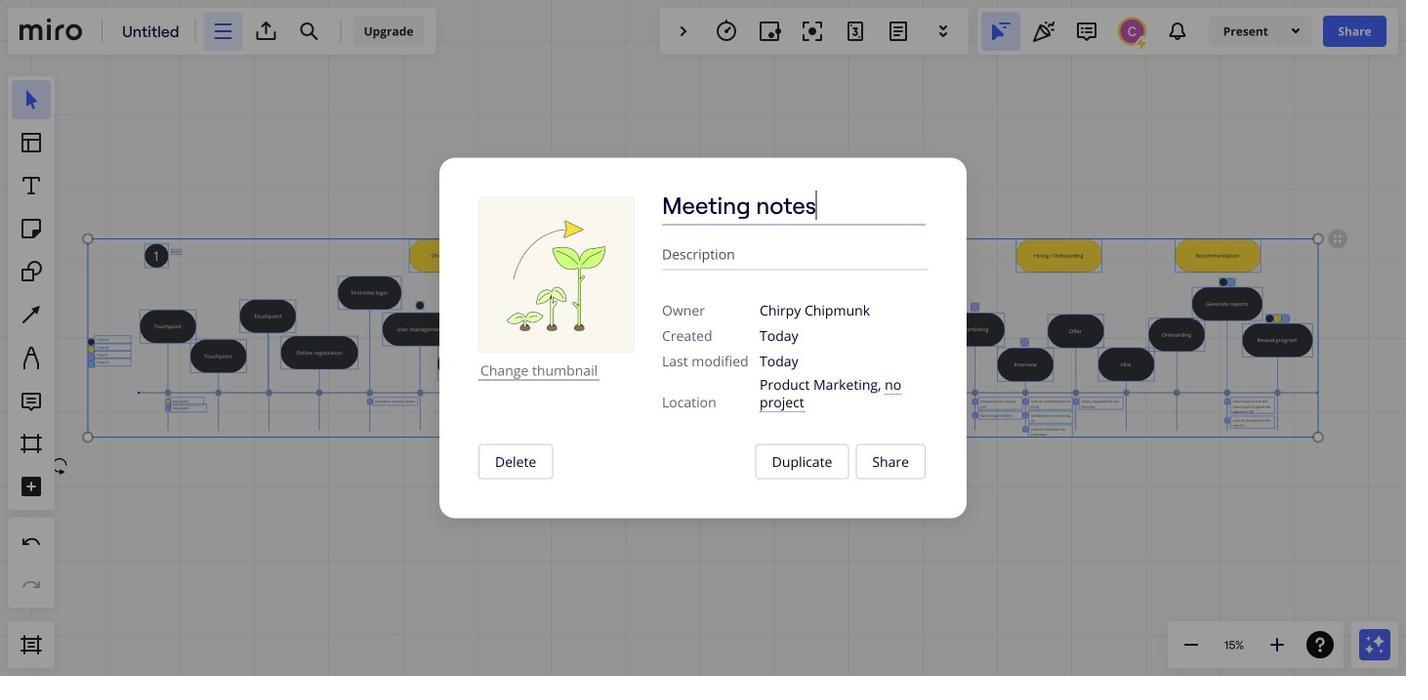 Task type: vqa. For each thing, say whether or not it's contained in the screenshot.
SPAGX ICON
no



Task type: locate. For each thing, give the bounding box(es) containing it.
hide apps image
[[672, 20, 696, 43]]

comment image
[[1075, 20, 1099, 43]]

hide collaborators' cursors image
[[989, 20, 1013, 43]]

communication toolbar
[[978, 8, 1399, 55]]

creation toolbar
[[8, 63, 55, 621]]

collaboration toolbar
[[660, 8, 969, 55]]

board toolbar
[[8, 8, 436, 55]]

None text field
[[662, 186, 926, 225]]



Task type: describe. For each thing, give the bounding box(es) containing it.
Description text field
[[662, 243, 928, 270]]



